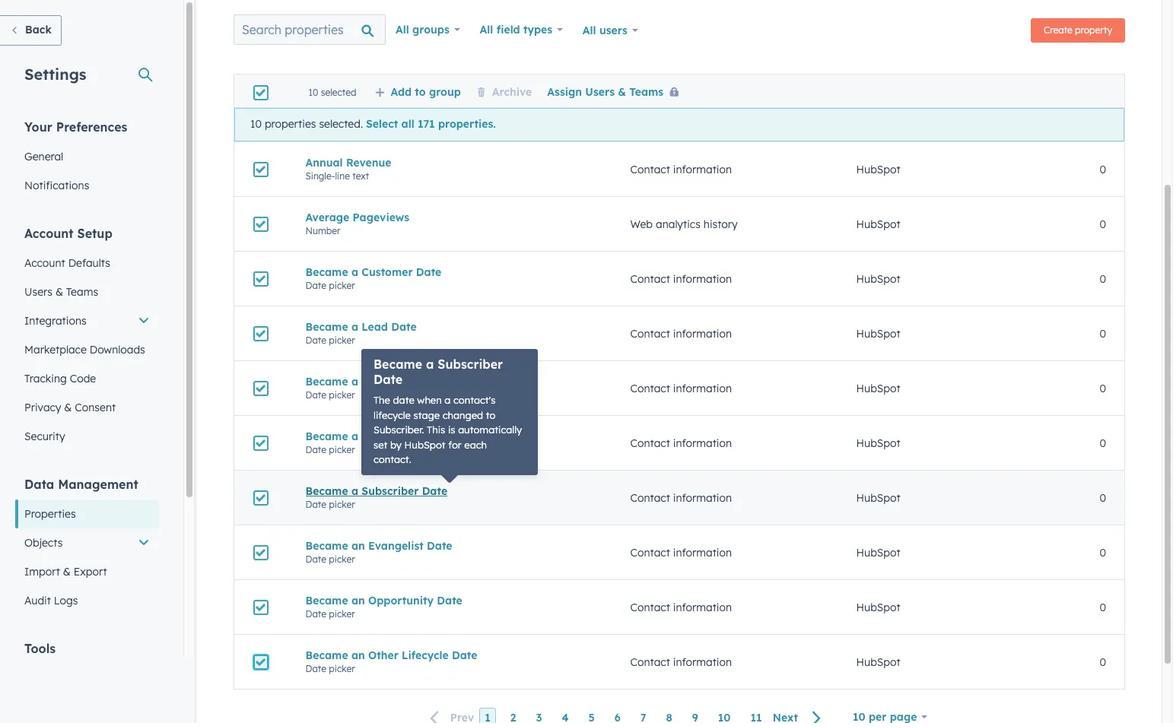 Task type: describe. For each thing, give the bounding box(es) containing it.
account setup element
[[15, 225, 159, 451]]

information for became a subscriber date
[[673, 491, 732, 505]]

picker inside the became an opportunity date date picker
[[329, 608, 355, 620]]

picker inside 'became a customer date date picker'
[[329, 280, 355, 291]]

property
[[1075, 24, 1113, 36]]

privacy
[[24, 401, 61, 415]]

became for became an evangelist date
[[306, 539, 348, 553]]

information for annual revenue
[[673, 162, 732, 176]]

qualified for sales
[[393, 430, 442, 443]]

create property button
[[1031, 18, 1125, 43]]

contact information for became a sales qualified lead date
[[630, 436, 732, 450]]

when
[[417, 394, 442, 406]]

0 vertical spatial users
[[585, 85, 615, 99]]

hubspot for average pageviews
[[856, 217, 901, 231]]

automatically
[[458, 424, 522, 436]]

became an evangelist date date picker
[[306, 539, 452, 565]]

contact's
[[454, 394, 496, 406]]

information for became an opportunity date
[[673, 601, 732, 614]]

users & teams
[[24, 285, 98, 299]]

10 properties selected. select all 171 properties.
[[250, 117, 496, 131]]

account defaults link
[[15, 249, 159, 278]]

became for became an opportunity date
[[306, 594, 348, 608]]

contact for became a subscriber date
[[630, 491, 670, 505]]

all for all groups
[[396, 23, 409, 37]]

integrations
[[24, 314, 87, 328]]

contact for annual revenue
[[630, 162, 670, 176]]

audit logs
[[24, 594, 78, 608]]

code
[[70, 372, 96, 386]]

0 for became a customer date
[[1100, 272, 1106, 286]]

became an other lifecycle date button
[[306, 649, 594, 662]]

account setup
[[24, 226, 112, 241]]

consent
[[75, 401, 116, 415]]

10 for 10 selected
[[309, 87, 318, 98]]

0 for became a marketing qualified lead date
[[1100, 382, 1106, 395]]

information for became an other lifecycle date
[[673, 656, 732, 669]]

contact for became an other lifecycle date
[[630, 656, 670, 669]]

add to group
[[391, 85, 461, 99]]

became for became a sales qualified lead date
[[306, 430, 348, 443]]

became an opportunity date button
[[306, 594, 594, 608]]

your
[[24, 119, 52, 135]]

became an other lifecycle date date picker
[[306, 649, 477, 675]]

all groups
[[396, 23, 450, 37]]

1 horizontal spatial teams
[[630, 85, 664, 99]]

became a marketing qualified lead date date picker
[[306, 375, 527, 401]]

& for teams
[[55, 285, 63, 299]]

to inside became a subscriber date the date when a contact's lifecycle stage changed to subscriber. this is automatically set by hubspot for each contact.
[[486, 409, 496, 421]]

contact information for became an opportunity date
[[630, 601, 732, 614]]

Search search field
[[234, 14, 386, 45]]

a for became a sales qualified lead date
[[351, 430, 358, 443]]

0 for became an other lifecycle date
[[1100, 656, 1106, 669]]

hubspot for became a lead date
[[856, 327, 901, 341]]

marketing
[[362, 375, 416, 388]]

became a customer date date picker
[[306, 265, 442, 291]]

contact information for became an evangelist date
[[630, 546, 732, 560]]

teams inside account setup element
[[66, 285, 98, 299]]

became a subscriber date button
[[306, 484, 594, 498]]

history
[[704, 217, 738, 231]]

hubspot for became an evangelist date
[[856, 546, 901, 560]]

average pageviews button
[[306, 210, 594, 224]]

tracking code link
[[15, 364, 159, 393]]

line
[[335, 170, 350, 181]]

10 selected
[[309, 87, 356, 98]]

tracking code
[[24, 372, 96, 386]]

settings
[[24, 65, 86, 84]]

groups
[[412, 23, 450, 37]]

security
[[24, 430, 65, 444]]

picker inside became a subscriber date date picker
[[329, 499, 355, 510]]

became for became a lead date
[[306, 320, 348, 334]]

contact information for annual revenue
[[630, 162, 732, 176]]

evangelist
[[368, 539, 424, 553]]

web analytics history
[[630, 217, 738, 231]]

this
[[427, 424, 445, 436]]

customer
[[362, 265, 413, 279]]

all field types button
[[470, 14, 573, 45]]

information for became an evangelist date
[[673, 546, 732, 560]]

picker inside became an evangelist date date picker
[[329, 554, 355, 565]]

became a lead date button
[[306, 320, 594, 334]]

security link
[[15, 422, 159, 451]]

a for became a subscriber date
[[351, 484, 358, 498]]

import & export link
[[15, 558, 159, 587]]

all
[[401, 117, 415, 131]]

for
[[448, 439, 462, 451]]

0 for became an evangelist date
[[1100, 546, 1106, 560]]

became a sales qualified lead date date picker
[[306, 430, 500, 455]]

add to group button
[[375, 85, 461, 99]]

general link
[[15, 142, 159, 171]]

contact information for became an other lifecycle date
[[630, 656, 732, 669]]

by
[[390, 439, 402, 451]]

picker inside became a sales qualified lead date date picker
[[329, 444, 355, 455]]

pageviews
[[353, 210, 409, 224]]

logs
[[54, 594, 78, 608]]

objects button
[[15, 529, 159, 558]]

integrations button
[[15, 307, 159, 336]]

analytics
[[656, 217, 701, 231]]

sales
[[362, 430, 390, 443]]

archive button
[[476, 85, 532, 99]]

tracking
[[24, 372, 67, 386]]

hubspot for became a sales qualified lead date
[[856, 436, 901, 450]]

text
[[352, 170, 369, 181]]

became for became a customer date
[[306, 265, 348, 279]]

information for became a sales qualified lead date
[[673, 436, 732, 450]]

web
[[630, 217, 653, 231]]

contact for became an opportunity date
[[630, 601, 670, 614]]

properties
[[265, 117, 316, 131]]

users & teams link
[[15, 278, 159, 307]]

properties.
[[438, 117, 496, 131]]

your preferences
[[24, 119, 127, 135]]

information for became a customer date
[[673, 272, 732, 286]]

users
[[600, 24, 628, 37]]

hubspot for annual revenue
[[856, 162, 901, 176]]

contact information for became a marketing qualified lead date
[[630, 382, 732, 395]]

became for became a marketing qualified lead date
[[306, 375, 348, 388]]

0 for average pageviews
[[1100, 217, 1106, 231]]

general
[[24, 150, 63, 164]]

annual
[[306, 156, 343, 169]]

set
[[374, 439, 388, 451]]

contact for became a customer date
[[630, 272, 670, 286]]

became a lead date date picker
[[306, 320, 417, 346]]

& for consent
[[64, 401, 72, 415]]

downloads
[[90, 343, 145, 357]]

hubspot for became a customer date
[[856, 272, 901, 286]]

became a subscriber date the date when a contact's lifecycle stage changed to subscriber. this is automatically set by hubspot for each contact.
[[374, 357, 522, 466]]

0 for became a lead date
[[1100, 327, 1106, 341]]

properties
[[24, 508, 76, 521]]

all users button
[[573, 14, 648, 46]]

0 for became a subscriber date
[[1100, 491, 1106, 505]]

became an opportunity date date picker
[[306, 594, 463, 620]]

date
[[393, 394, 415, 406]]



Task type: locate. For each thing, give the bounding box(es) containing it.
all left the users
[[583, 24, 596, 37]]

information
[[673, 162, 732, 176], [673, 272, 732, 286], [673, 327, 732, 341], [673, 382, 732, 395], [673, 436, 732, 450], [673, 491, 732, 505], [673, 546, 732, 560], [673, 601, 732, 614], [673, 656, 732, 669]]

1 picker from the top
[[329, 280, 355, 291]]

account inside 'link'
[[24, 256, 65, 270]]

became inside 'became a customer date date picker'
[[306, 265, 348, 279]]

a for became a customer date
[[351, 265, 358, 279]]

management
[[58, 477, 138, 492]]

became inside the became a marketing qualified lead date date picker
[[306, 375, 348, 388]]

account
[[24, 226, 74, 241], [24, 256, 65, 270]]

account for account defaults
[[24, 256, 65, 270]]

1 vertical spatial users
[[24, 285, 52, 299]]

2 vertical spatial an
[[351, 649, 365, 662]]

7 contact information from the top
[[630, 546, 732, 560]]

7 0 from the top
[[1100, 491, 1106, 505]]

2 information from the top
[[673, 272, 732, 286]]

5 0 from the top
[[1100, 382, 1106, 395]]

0 vertical spatial lead
[[362, 320, 388, 334]]

account up account defaults
[[24, 226, 74, 241]]

select all 171 properties. button
[[366, 117, 496, 132]]

& inside data management element
[[63, 565, 71, 579]]

10 0 from the top
[[1100, 656, 1106, 669]]

5 information from the top
[[673, 436, 732, 450]]

users right assign
[[585, 85, 615, 99]]

became inside became a lead date date picker
[[306, 320, 348, 334]]

date inside became a subscriber date the date when a contact's lifecycle stage changed to subscriber. this is automatically set by hubspot for each contact.
[[374, 372, 403, 387]]

6 picker from the top
[[329, 554, 355, 565]]

subscriber inside became a subscriber date date picker
[[362, 484, 419, 498]]

2 vertical spatial lead
[[445, 430, 472, 443]]

2 contact information from the top
[[630, 272, 732, 286]]

subscriber
[[438, 357, 503, 372], [362, 484, 419, 498]]

subscriber up became a marketing qualified lead date button on the bottom
[[438, 357, 503, 372]]

a inside became a sales qualified lead date date picker
[[351, 430, 358, 443]]

& right privacy
[[64, 401, 72, 415]]

picker up became an evangelist date date picker
[[329, 499, 355, 510]]

lead down changed
[[445, 430, 472, 443]]

lead down 'became a customer date date picker'
[[362, 320, 388, 334]]

all for all users
[[583, 24, 596, 37]]

0 vertical spatial subscriber
[[438, 357, 503, 372]]

picker left set on the left bottom
[[329, 444, 355, 455]]

hubspot
[[856, 162, 901, 176], [856, 217, 901, 231], [856, 272, 901, 286], [856, 327, 901, 341], [856, 382, 901, 395], [856, 436, 901, 450], [404, 439, 446, 451], [856, 491, 901, 505], [856, 546, 901, 560], [856, 601, 901, 614], [856, 656, 901, 669]]

contact
[[630, 162, 670, 176], [630, 272, 670, 286], [630, 327, 670, 341], [630, 382, 670, 395], [630, 436, 670, 450], [630, 491, 670, 505], [630, 546, 670, 560], [630, 601, 670, 614], [630, 656, 670, 669]]

1 vertical spatial subscriber
[[362, 484, 419, 498]]

7 information from the top
[[673, 546, 732, 560]]

account for account setup
[[24, 226, 74, 241]]

5 picker from the top
[[329, 499, 355, 510]]

a for became a marketing qualified lead date
[[351, 375, 358, 388]]

became inside the became an opportunity date date picker
[[306, 594, 348, 608]]

an left evangelist
[[351, 539, 365, 553]]

archive
[[492, 85, 532, 99]]

picker down the became an opportunity date date picker
[[329, 663, 355, 675]]

8 0 from the top
[[1100, 546, 1106, 560]]

single-
[[306, 170, 335, 181]]

6 information from the top
[[673, 491, 732, 505]]

contact information for became a customer date
[[630, 272, 732, 286]]

your preferences element
[[15, 119, 159, 200]]

became a sales qualified lead date button
[[306, 430, 594, 443]]

subscriber for became a subscriber date date picker
[[362, 484, 419, 498]]

4 0 from the top
[[1100, 327, 1106, 341]]

an for opportunity
[[351, 594, 365, 608]]

4 contact from the top
[[630, 382, 670, 395]]

picker down 'became a customer date date picker'
[[329, 334, 355, 346]]

2 horizontal spatial lead
[[472, 375, 498, 388]]

became inside became an other lifecycle date date picker
[[306, 649, 348, 662]]

an for evangelist
[[351, 539, 365, 553]]

to right add
[[415, 85, 426, 99]]

create property
[[1044, 24, 1113, 36]]

assign users & teams button
[[547, 85, 685, 99]]

0 for became an opportunity date
[[1100, 601, 1106, 614]]

selected.
[[319, 117, 363, 131]]

opportunity
[[368, 594, 434, 608]]

an inside became an other lifecycle date date picker
[[351, 649, 365, 662]]

subscriber down contact. at the bottom left
[[362, 484, 419, 498]]

9 information from the top
[[673, 656, 732, 669]]

8 contact from the top
[[630, 601, 670, 614]]

a inside became a subscriber date date picker
[[351, 484, 358, 498]]

& up integrations
[[55, 285, 63, 299]]

1 vertical spatial teams
[[66, 285, 98, 299]]

contact for became a sales qualified lead date
[[630, 436, 670, 450]]

hubspot for became an opportunity date
[[856, 601, 901, 614]]

contact for became a marketing qualified lead date
[[630, 382, 670, 395]]

9 0 from the top
[[1100, 601, 1106, 614]]

setup
[[77, 226, 112, 241]]

1 0 from the top
[[1100, 162, 1106, 176]]

1 vertical spatial account
[[24, 256, 65, 270]]

4 information from the top
[[673, 382, 732, 395]]

number
[[306, 225, 341, 236]]

users inside account setup element
[[24, 285, 52, 299]]

0 vertical spatial teams
[[630, 85, 664, 99]]

1 contact from the top
[[630, 162, 670, 176]]

an for other
[[351, 649, 365, 662]]

hubspot for became a subscriber date
[[856, 491, 901, 505]]

lead for became a sales qualified lead date
[[445, 430, 472, 443]]

qualified for marketing
[[419, 375, 469, 388]]

1 vertical spatial to
[[486, 409, 496, 421]]

0 vertical spatial an
[[351, 539, 365, 553]]

1 vertical spatial qualified
[[393, 430, 442, 443]]

date
[[416, 265, 442, 279], [306, 280, 326, 291], [391, 320, 417, 334], [306, 334, 326, 346], [374, 372, 403, 387], [501, 375, 527, 388], [306, 389, 326, 401], [475, 430, 500, 443], [306, 444, 326, 455], [422, 484, 448, 498], [306, 499, 326, 510], [427, 539, 452, 553], [306, 554, 326, 565], [437, 594, 463, 608], [306, 608, 326, 620], [452, 649, 477, 662], [306, 663, 326, 675]]

all
[[396, 23, 409, 37], [480, 23, 493, 37], [583, 24, 596, 37]]

teams down all users popup button
[[630, 85, 664, 99]]

1 horizontal spatial to
[[486, 409, 496, 421]]

became a subscriber date date picker
[[306, 484, 448, 510]]

became for became a subscriber date
[[306, 484, 348, 498]]

is
[[448, 424, 455, 436]]

1 horizontal spatial lead
[[445, 430, 472, 443]]

1 contact information from the top
[[630, 162, 732, 176]]

average pageviews number
[[306, 210, 409, 236]]

10 left selected
[[309, 87, 318, 98]]

a inside the became a marketing qualified lead date date picker
[[351, 375, 358, 388]]

picker up became a lead date date picker
[[329, 280, 355, 291]]

all left groups
[[396, 23, 409, 37]]

lead inside became a sales qualified lead date date picker
[[445, 430, 472, 443]]

7 picker from the top
[[329, 608, 355, 620]]

teams up integrations button
[[66, 285, 98, 299]]

became an evangelist date button
[[306, 539, 594, 553]]

hubspot inside became a subscriber date the date when a contact's lifecycle stage changed to subscriber. this is automatically set by hubspot for each contact.
[[404, 439, 446, 451]]

picker left the
[[329, 389, 355, 401]]

& for export
[[63, 565, 71, 579]]

1 an from the top
[[351, 539, 365, 553]]

&
[[618, 85, 626, 99], [55, 285, 63, 299], [64, 401, 72, 415], [63, 565, 71, 579]]

9 contact from the top
[[630, 656, 670, 669]]

picker up the became an opportunity date date picker
[[329, 554, 355, 565]]

a inside 'became a customer date date picker'
[[351, 265, 358, 279]]

a for became a lead date
[[351, 320, 358, 334]]

4 picker from the top
[[329, 444, 355, 455]]

an
[[351, 539, 365, 553], [351, 594, 365, 608], [351, 649, 365, 662]]

0 horizontal spatial lead
[[362, 320, 388, 334]]

import
[[24, 565, 60, 579]]

other
[[368, 649, 399, 662]]

the
[[374, 394, 390, 406]]

an left other
[[351, 649, 365, 662]]

3 contact from the top
[[630, 327, 670, 341]]

became for became an other lifecycle date
[[306, 649, 348, 662]]

0 vertical spatial to
[[415, 85, 426, 99]]

picker inside the became a marketing qualified lead date date picker
[[329, 389, 355, 401]]

3 picker from the top
[[329, 389, 355, 401]]

marketplace downloads
[[24, 343, 145, 357]]

average
[[306, 210, 350, 224]]

assign users & teams
[[547, 85, 664, 99]]

10 left properties
[[250, 117, 262, 131]]

each
[[464, 439, 487, 451]]

an left opportunity
[[351, 594, 365, 608]]

0 horizontal spatial 10
[[250, 117, 262, 131]]

privacy & consent link
[[15, 393, 159, 422]]

account up users & teams at the top left
[[24, 256, 65, 270]]

users up integrations
[[24, 285, 52, 299]]

contact information
[[630, 162, 732, 176], [630, 272, 732, 286], [630, 327, 732, 341], [630, 382, 732, 395], [630, 436, 732, 450], [630, 491, 732, 505], [630, 546, 732, 560], [630, 601, 732, 614], [630, 656, 732, 669]]

lead inside the became a marketing qualified lead date date picker
[[472, 375, 498, 388]]

account defaults
[[24, 256, 110, 270]]

& right assign
[[618, 85, 626, 99]]

back link
[[0, 15, 62, 46]]

picker up became an other lifecycle date date picker on the bottom left
[[329, 608, 355, 620]]

1 vertical spatial 10
[[250, 117, 262, 131]]

hubspot for became an other lifecycle date
[[856, 656, 901, 669]]

all for all field types
[[480, 23, 493, 37]]

audit
[[24, 594, 51, 608]]

notifications link
[[15, 171, 159, 200]]

1 vertical spatial lead
[[472, 375, 498, 388]]

to
[[415, 85, 426, 99], [486, 409, 496, 421]]

contact for became a lead date
[[630, 327, 670, 341]]

contact for became an evangelist date
[[630, 546, 670, 560]]

picker inside became an other lifecycle date date picker
[[329, 663, 355, 675]]

qualified inside became a sales qualified lead date date picker
[[393, 430, 442, 443]]

changed
[[443, 409, 483, 421]]

lifecycle
[[374, 409, 411, 421]]

1 vertical spatial an
[[351, 594, 365, 608]]

data
[[24, 477, 54, 492]]

lead for became a marketing qualified lead date
[[472, 375, 498, 388]]

6 contact from the top
[[630, 491, 670, 505]]

became inside became a sales qualified lead date date picker
[[306, 430, 348, 443]]

9 contact information from the top
[[630, 656, 732, 669]]

became inside became an evangelist date date picker
[[306, 539, 348, 553]]

0 horizontal spatial subscriber
[[362, 484, 419, 498]]

a inside became a lead date date picker
[[351, 320, 358, 334]]

pagination navigation
[[421, 708, 831, 724]]

3 contact information from the top
[[630, 327, 732, 341]]

6 contact information from the top
[[630, 491, 732, 505]]

export
[[74, 565, 107, 579]]

assign
[[547, 85, 582, 99]]

2 0 from the top
[[1100, 217, 1106, 231]]

privacy & consent
[[24, 401, 116, 415]]

6 0 from the top
[[1100, 436, 1106, 450]]

subscriber inside became a subscriber date the date when a contact's lifecycle stage changed to subscriber. this is automatically set by hubspot for each contact.
[[438, 357, 503, 372]]

1 horizontal spatial users
[[585, 85, 615, 99]]

annual revenue single-line text
[[306, 156, 392, 181]]

10 for 10 properties selected. select all 171 properties.
[[250, 117, 262, 131]]

all field types
[[480, 23, 553, 37]]

lead up contact's
[[472, 375, 498, 388]]

3 an from the top
[[351, 649, 365, 662]]

users
[[585, 85, 615, 99], [24, 285, 52, 299]]

data management element
[[15, 476, 159, 616]]

0 vertical spatial 10
[[309, 87, 318, 98]]

audit logs link
[[15, 587, 159, 616]]

subscriber.
[[374, 424, 424, 436]]

1 horizontal spatial all
[[480, 23, 493, 37]]

all left field
[[480, 23, 493, 37]]

2 an from the top
[[351, 594, 365, 608]]

notifications
[[24, 179, 89, 193]]

2 contact from the top
[[630, 272, 670, 286]]

lead inside became a lead date date picker
[[362, 320, 388, 334]]

0 horizontal spatial to
[[415, 85, 426, 99]]

7 contact from the top
[[630, 546, 670, 560]]

annual revenue button
[[306, 156, 594, 169]]

1 information from the top
[[673, 162, 732, 176]]

0
[[1100, 162, 1106, 176], [1100, 217, 1106, 231], [1100, 272, 1106, 286], [1100, 327, 1106, 341], [1100, 382, 1106, 395], [1100, 436, 1106, 450], [1100, 491, 1106, 505], [1100, 546, 1106, 560], [1100, 601, 1106, 614], [1100, 656, 1106, 669]]

0 horizontal spatial all
[[396, 23, 409, 37]]

0 for became a sales qualified lead date
[[1100, 436, 1106, 450]]

8 picker from the top
[[329, 663, 355, 675]]

objects
[[24, 536, 63, 550]]

revenue
[[346, 156, 392, 169]]

contact.
[[374, 454, 411, 466]]

hubspot for became a marketing qualified lead date
[[856, 382, 901, 395]]

add
[[391, 85, 412, 99]]

became inside became a subscriber date the date when a contact's lifecycle stage changed to subscriber. this is automatically set by hubspot for each contact.
[[374, 357, 422, 372]]

& left export
[[63, 565, 71, 579]]

0 vertical spatial account
[[24, 226, 74, 241]]

qualified inside the became a marketing qualified lead date date picker
[[419, 375, 469, 388]]

properties link
[[15, 500, 159, 529]]

8 contact information from the top
[[630, 601, 732, 614]]

data management
[[24, 477, 138, 492]]

all groups button
[[386, 14, 470, 45]]

5 contact from the top
[[630, 436, 670, 450]]

3 information from the top
[[673, 327, 732, 341]]

2 horizontal spatial all
[[583, 24, 596, 37]]

picker inside became a lead date date picker
[[329, 334, 355, 346]]

1 account from the top
[[24, 226, 74, 241]]

an inside became an evangelist date date picker
[[351, 539, 365, 553]]

2 account from the top
[[24, 256, 65, 270]]

selected
[[321, 87, 356, 98]]

to up automatically on the bottom left of the page
[[486, 409, 496, 421]]

marketplace downloads link
[[15, 336, 159, 364]]

became a subscriber date tooltip
[[361, 349, 538, 475]]

0 horizontal spatial users
[[24, 285, 52, 299]]

qualified down stage
[[393, 430, 442, 443]]

information for became a marketing qualified lead date
[[673, 382, 732, 395]]

information for became a lead date
[[673, 327, 732, 341]]

became inside became a subscriber date date picker
[[306, 484, 348, 498]]

0 for annual revenue
[[1100, 162, 1106, 176]]

2 picker from the top
[[329, 334, 355, 346]]

an inside the became an opportunity date date picker
[[351, 594, 365, 608]]

qualified up when
[[419, 375, 469, 388]]

3 0 from the top
[[1100, 272, 1106, 286]]

subscriber for became a subscriber date the date when a contact's lifecycle stage changed to subscriber. this is automatically set by hubspot for each contact.
[[438, 357, 503, 372]]

4 contact information from the top
[[630, 382, 732, 395]]

1 horizontal spatial subscriber
[[438, 357, 503, 372]]

defaults
[[68, 256, 110, 270]]

0 horizontal spatial teams
[[66, 285, 98, 299]]

1 horizontal spatial 10
[[309, 87, 318, 98]]

import & export
[[24, 565, 107, 579]]

preferences
[[56, 119, 127, 135]]

contact information for became a lead date
[[630, 327, 732, 341]]

became a customer date button
[[306, 265, 594, 279]]

contact information for became a subscriber date
[[630, 491, 732, 505]]

8 information from the top
[[673, 601, 732, 614]]

5 contact information from the top
[[630, 436, 732, 450]]

0 vertical spatial qualified
[[419, 375, 469, 388]]



Task type: vqa. For each thing, say whether or not it's contained in the screenshot.
the bottommost Account.
no



